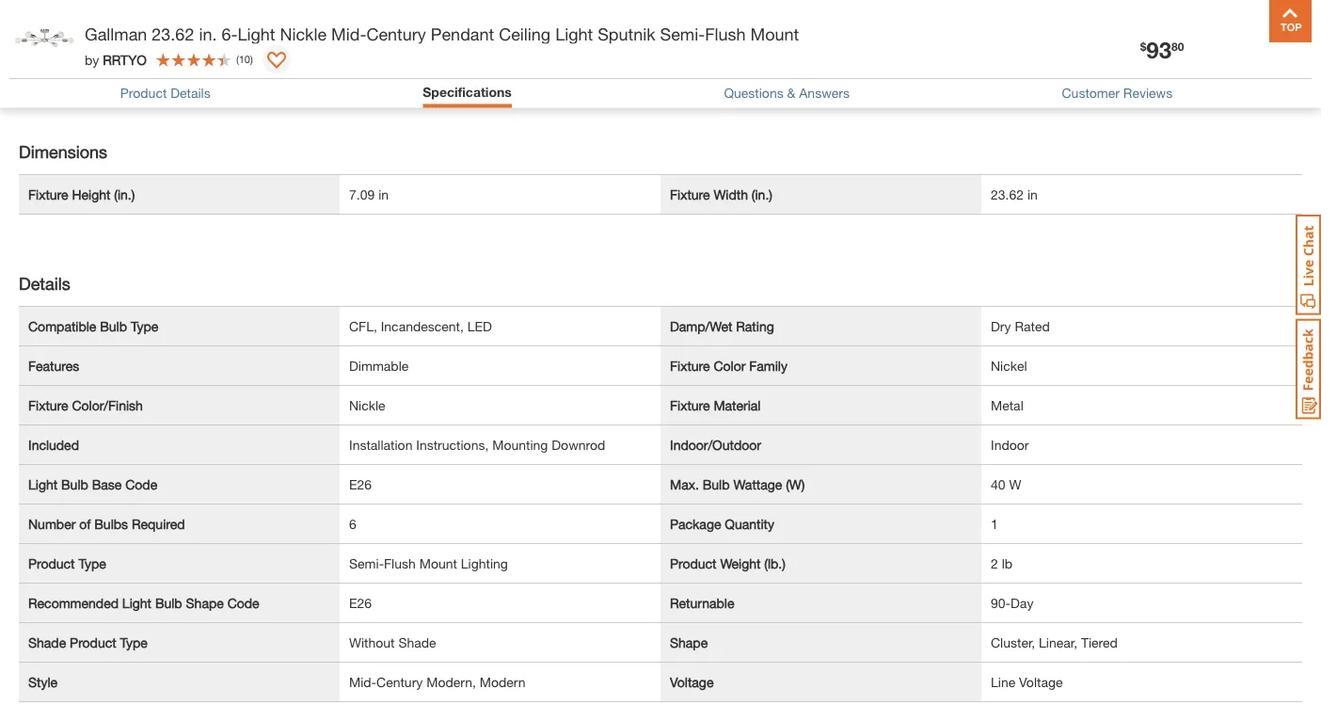 Task type: vqa. For each thing, say whether or not it's contained in the screenshot.


Task type: locate. For each thing, give the bounding box(es) containing it.
2 (in.) from the left
[[752, 186, 773, 202]]

0 vertical spatial mount
[[751, 24, 800, 44]]

0 horizontal spatial nickle
[[280, 24, 327, 44]]

e26 up without
[[349, 595, 372, 610]]

led
[[381, 57, 422, 84], [468, 318, 492, 334]]

1 (in.) from the left
[[114, 186, 135, 202]]

23.62 in
[[991, 186, 1038, 202]]

fixture for fixture height (in.)
[[28, 186, 68, 202]]

in
[[379, 186, 389, 202], [1028, 186, 1038, 202]]

shade
[[28, 634, 66, 650], [399, 634, 437, 650]]

bulb for light
[[61, 476, 88, 492]]

0 vertical spatial type
[[131, 318, 158, 334]]

40 w
[[991, 476, 1022, 492]]

0 vertical spatial 23.62
[[152, 24, 194, 44]]

1 in from the left
[[379, 186, 389, 202]]

1 vertical spatial type
[[79, 555, 106, 571]]

required
[[132, 516, 185, 531]]

nickle down dimmable
[[349, 397, 386, 413]]

product down number
[[28, 555, 75, 571]]

cfl, incandescent, led
[[349, 318, 492, 334]]

&
[[788, 85, 796, 101]]

voltage right line
[[1020, 674, 1064, 690]]

fixture left width
[[670, 186, 710, 202]]

mid-century modern, modern
[[349, 674, 526, 690]]

wattage
[[734, 476, 783, 492]]

fixture color family
[[670, 358, 788, 373]]

fixture for fixture color family
[[670, 358, 710, 373]]

2 shade from the left
[[399, 634, 437, 650]]

century
[[367, 24, 426, 44], [377, 674, 423, 690]]

1 vertical spatial e26
[[349, 595, 372, 610]]

rated
[[1015, 318, 1051, 334]]

included
[[28, 437, 79, 452]]

in.
[[199, 24, 217, 44]]

customer
[[1063, 85, 1120, 101]]

flush
[[705, 24, 746, 44], [384, 555, 416, 571]]

0 horizontal spatial flush
[[384, 555, 416, 571]]

installation
[[349, 437, 413, 452]]

0 horizontal spatial code
[[125, 476, 157, 492]]

bulbs
[[94, 516, 128, 531]]

0 horizontal spatial led
[[381, 57, 422, 84]]

1 vertical spatial mount
[[420, 555, 458, 571]]

dry
[[991, 318, 1012, 334]]

line voltage
[[991, 674, 1064, 690]]

0 horizontal spatial details
[[19, 273, 70, 294]]

semi- right sputnik
[[661, 24, 705, 44]]

product down package
[[670, 555, 717, 571]]

bulb down required
[[155, 595, 182, 610]]

mount left lighting
[[420, 555, 458, 571]]

semi- down 6
[[349, 555, 384, 571]]

recommended
[[28, 595, 119, 610]]

shade up style
[[28, 634, 66, 650]]

nickle up display icon
[[280, 24, 327, 44]]

compatible bulb type
[[28, 318, 158, 334]]

( 10 )
[[236, 53, 253, 65]]

1 vertical spatial code
[[228, 595, 260, 610]]

1 vertical spatial nickle
[[349, 397, 386, 413]]

type for product
[[120, 634, 148, 650]]

1 horizontal spatial in
[[1028, 186, 1038, 202]]

mount up questions & answers
[[751, 24, 800, 44]]

bulb right max.
[[703, 476, 730, 492]]

fixture width (in.)
[[670, 186, 773, 202]]

fixture height (in.)
[[28, 186, 135, 202]]

0 vertical spatial semi-
[[661, 24, 705, 44]]

family
[[750, 358, 788, 373]]

type right compatible
[[131, 318, 158, 334]]

fixture
[[28, 186, 68, 202], [670, 186, 710, 202], [670, 358, 710, 373], [28, 397, 68, 413], [670, 397, 710, 413]]

0 vertical spatial modern
[[614, 23, 690, 50]]

top button
[[1270, 0, 1313, 42]]

1 horizontal spatial 23.62
[[991, 186, 1024, 202]]

1 vertical spatial mid-
[[349, 674, 377, 690]]

by
[[85, 52, 99, 67]]

flush up 'questions'
[[705, 24, 746, 44]]

max.
[[670, 476, 699, 492]]

80
[[1172, 40, 1185, 53]]

cfl,
[[349, 318, 377, 334]]

fixture material
[[670, 397, 761, 413]]

without
[[349, 634, 395, 650]]

0 horizontal spatial shade
[[28, 634, 66, 650]]

0 horizontal spatial in
[[379, 186, 389, 202]]

1 horizontal spatial led
[[468, 318, 492, 334]]

1 vertical spatial century
[[377, 674, 423, 690]]

voltage down returnable
[[670, 674, 714, 690]]

0 vertical spatial e26
[[349, 476, 372, 492]]

e26 up 6
[[349, 476, 372, 492]]

7.09
[[349, 186, 375, 202]]

modern
[[614, 23, 690, 50], [480, 674, 526, 690]]

0 horizontal spatial (in.)
[[114, 186, 135, 202]]

day
[[1011, 595, 1034, 610]]

bulb left "base" on the bottom left
[[61, 476, 88, 492]]

fixture left color
[[670, 358, 710, 373]]

width
[[714, 186, 749, 202]]

type down recommended light bulb shape code
[[120, 634, 148, 650]]

0 horizontal spatial mount
[[420, 555, 458, 571]]

customer reviews button
[[1063, 85, 1173, 101], [1063, 85, 1173, 101]]

fixture left height
[[28, 186, 68, 202]]

1 vertical spatial shape
[[670, 634, 708, 650]]

0 vertical spatial flush
[[705, 24, 746, 44]]

1 voltage from the left
[[670, 674, 714, 690]]

specifications button
[[423, 84, 512, 103], [423, 84, 512, 99]]

reviews
[[1124, 85, 1173, 101]]

details up compatible
[[19, 273, 70, 294]]

product type
[[28, 555, 106, 571]]

items
[[1150, 36, 1182, 51]]

damp/wet rating
[[670, 318, 775, 334]]

2 vertical spatial type
[[120, 634, 148, 650]]

weight
[[721, 555, 761, 571]]

century down without shade
[[377, 674, 423, 690]]

0 horizontal spatial 23.62
[[152, 24, 194, 44]]

2 in from the left
[[1028, 186, 1038, 202]]

pendant
[[431, 24, 494, 44]]

0 horizontal spatial voltage
[[670, 674, 714, 690]]

of
[[79, 516, 91, 531]]

$ 93 80
[[1141, 36, 1185, 63]]

1 horizontal spatial code
[[228, 595, 260, 610]]

0 horizontal spatial semi-
[[349, 555, 384, 571]]

0 vertical spatial century
[[367, 24, 426, 44]]

1 vertical spatial modern
[[480, 674, 526, 690]]

code
[[125, 476, 157, 492], [228, 595, 260, 610]]

1 horizontal spatial nickle
[[349, 397, 386, 413]]

1 horizontal spatial semi-
[[661, 24, 705, 44]]

led inside incandescent led
[[381, 57, 422, 84]]

product down recommended
[[70, 634, 116, 650]]

e26 for recommended light bulb shape code
[[349, 595, 372, 610]]

shape
[[186, 595, 224, 610], [670, 634, 708, 650]]

10
[[239, 53, 250, 65]]

1 horizontal spatial (in.)
[[752, 186, 773, 202]]

in for 23.62 in
[[1028, 186, 1038, 202]]

product for product weight (lb.)
[[670, 555, 717, 571]]

(in.)
[[114, 186, 135, 202], [752, 186, 773, 202]]

product
[[120, 85, 167, 101], [28, 555, 75, 571], [670, 555, 717, 571], [70, 634, 116, 650]]

incandescent,
[[381, 318, 464, 334]]

(in.) right height
[[114, 186, 135, 202]]

by rrtyo
[[85, 52, 147, 67]]

dimmable
[[349, 358, 409, 373]]

7.09 in
[[349, 186, 389, 202]]

color
[[714, 358, 746, 373]]

product down rrtyo
[[120, 85, 167, 101]]

mount
[[751, 24, 800, 44], [420, 555, 458, 571]]

e26 for light bulb base code
[[349, 476, 372, 492]]

90-
[[991, 595, 1011, 610]]

light bulb base code
[[28, 476, 157, 492]]

led down gallman 23.62 in. 6-light nickle mid-century pendant ceiling light sputnik semi-flush mount
[[381, 57, 422, 84]]

0 vertical spatial shape
[[186, 595, 224, 610]]

(in.) right width
[[752, 186, 773, 202]]

led right incandescent,
[[468, 318, 492, 334]]

live chat image
[[1297, 215, 1322, 315]]

1 vertical spatial flush
[[384, 555, 416, 571]]

1 horizontal spatial flush
[[705, 24, 746, 44]]

shade up the mid-century modern, modern
[[399, 634, 437, 650]]

modern,
[[427, 674, 476, 690]]

quantity
[[725, 516, 775, 531]]

1 e26 from the top
[[349, 476, 372, 492]]

century left 'pendant'
[[367, 24, 426, 44]]

(in.) for fixture width (in.)
[[752, 186, 773, 202]]

type down of
[[79, 555, 106, 571]]

1 horizontal spatial shade
[[399, 634, 437, 650]]

details down in.
[[171, 85, 211, 101]]

in for 7.09 in
[[379, 186, 389, 202]]

light up the shade product type
[[122, 595, 152, 610]]

2 e26 from the top
[[349, 595, 372, 610]]

linear,
[[1040, 634, 1078, 650]]

line
[[991, 674, 1016, 690]]

features
[[28, 358, 79, 373]]

flush up without shade
[[384, 555, 416, 571]]

product for product details
[[120, 85, 167, 101]]

1 horizontal spatial details
[[171, 85, 211, 101]]

1 horizontal spatial shape
[[670, 634, 708, 650]]

product details button
[[120, 85, 211, 101], [120, 85, 211, 101]]

23.62
[[152, 24, 194, 44], [991, 186, 1024, 202]]

fixture up indoor/outdoor
[[670, 397, 710, 413]]

nickle
[[280, 24, 327, 44], [349, 397, 386, 413]]

0 vertical spatial led
[[381, 57, 422, 84]]

1 horizontal spatial voltage
[[1020, 674, 1064, 690]]

bulb right compatible
[[100, 318, 127, 334]]

fixture up included at the bottom of the page
[[28, 397, 68, 413]]

1 vertical spatial led
[[468, 318, 492, 334]]

lighting
[[461, 555, 508, 571]]

mid-
[[332, 24, 367, 44], [349, 674, 377, 690]]

cluster, linear, tiered
[[991, 634, 1118, 650]]



Task type: describe. For each thing, give the bounding box(es) containing it.
0 horizontal spatial shape
[[186, 595, 224, 610]]

base
[[92, 476, 122, 492]]

color/finish
[[72, 397, 143, 413]]

1 vertical spatial 23.62
[[991, 186, 1024, 202]]

fixture for fixture material
[[670, 397, 710, 413]]

90-day
[[991, 595, 1034, 610]]

compatible
[[28, 318, 96, 334]]

nickel
[[991, 358, 1028, 373]]

rrtyo
[[103, 52, 147, 67]]

2 voltage from the left
[[1020, 674, 1064, 690]]

0 vertical spatial nickle
[[280, 24, 327, 44]]

1
[[991, 516, 999, 531]]

returnable
[[670, 595, 735, 610]]

max. bulb wattage (w)
[[670, 476, 805, 492]]

number
[[28, 516, 76, 531]]

incandescent
[[381, 23, 512, 50]]

(lb.)
[[765, 555, 786, 571]]

1 horizontal spatial modern
[[614, 23, 690, 50]]

0 horizontal spatial modern
[[480, 674, 526, 690]]

tiered
[[1082, 634, 1118, 650]]

package quantity
[[670, 516, 775, 531]]

light up number
[[28, 476, 58, 492]]

dry rated
[[991, 318, 1051, 334]]

6
[[349, 516, 357, 531]]

2
[[991, 555, 999, 571]]

product for product type
[[28, 555, 75, 571]]

2 lb
[[991, 555, 1013, 571]]

recommended light bulb shape code
[[28, 595, 260, 610]]

shade product type
[[28, 634, 148, 650]]

)
[[250, 53, 253, 65]]

gallman
[[85, 24, 147, 44]]

1 horizontal spatial mount
[[751, 24, 800, 44]]

see
[[1080, 36, 1102, 51]]

incandescent led
[[381, 23, 512, 84]]

$
[[1141, 40, 1147, 53]]

questions
[[724, 85, 784, 101]]

specifications
[[423, 84, 512, 99]]

rating
[[737, 318, 775, 334]]

fixture for fixture width (in.)
[[670, 186, 710, 202]]

product weight (lb.)
[[670, 555, 786, 571]]

(w)
[[786, 476, 805, 492]]

(in.) for fixture height (in.)
[[114, 186, 135, 202]]

0 vertical spatial details
[[171, 85, 211, 101]]

height
[[72, 186, 111, 202]]

indoor
[[991, 437, 1030, 452]]

material
[[714, 397, 761, 413]]

package
[[670, 516, 722, 531]]

1 vertical spatial semi-
[[349, 555, 384, 571]]

feedback link image
[[1297, 318, 1322, 420]]

bulb for compatible
[[100, 318, 127, 334]]

installation instructions, mounting downrod
[[349, 437, 606, 452]]

semi-flush mount lighting
[[349, 555, 508, 571]]

answers
[[800, 85, 850, 101]]

product image image
[[14, 9, 75, 71]]

without shade
[[349, 634, 437, 650]]

questions & answers
[[724, 85, 850, 101]]

product image
[[38, 0, 315, 57]]

light right ceiling
[[556, 24, 593, 44]]

damp/wet
[[670, 318, 733, 334]]

light up the )
[[238, 24, 275, 44]]

w
[[1010, 476, 1022, 492]]

6-
[[222, 24, 238, 44]]

sputnik
[[598, 24, 656, 44]]

cluster,
[[991, 634, 1036, 650]]

indoor/outdoor
[[670, 437, 762, 452]]

0 vertical spatial code
[[125, 476, 157, 492]]

fixture for fixture color/finish
[[28, 397, 68, 413]]

40
[[991, 476, 1006, 492]]

bulb for max.
[[703, 476, 730, 492]]

customer reviews
[[1063, 85, 1173, 101]]

display image
[[267, 52, 286, 71]]

lb
[[1002, 555, 1013, 571]]

(
[[236, 53, 239, 65]]

style
[[28, 674, 58, 690]]

gallman 23.62 in. 6-light nickle mid-century pendant ceiling light sputnik semi-flush mount
[[85, 24, 800, 44]]

see similar items
[[1080, 36, 1182, 51]]

see similar items link
[[1080, 0, 1294, 53]]

metal
[[991, 397, 1024, 413]]

type for bulb
[[131, 318, 158, 334]]

similar
[[1106, 36, 1146, 51]]

0 vertical spatial mid-
[[332, 24, 367, 44]]

fixture color/finish
[[28, 397, 143, 413]]

1 vertical spatial details
[[19, 273, 70, 294]]

1 shade from the left
[[28, 634, 66, 650]]

ceiling
[[499, 24, 551, 44]]



